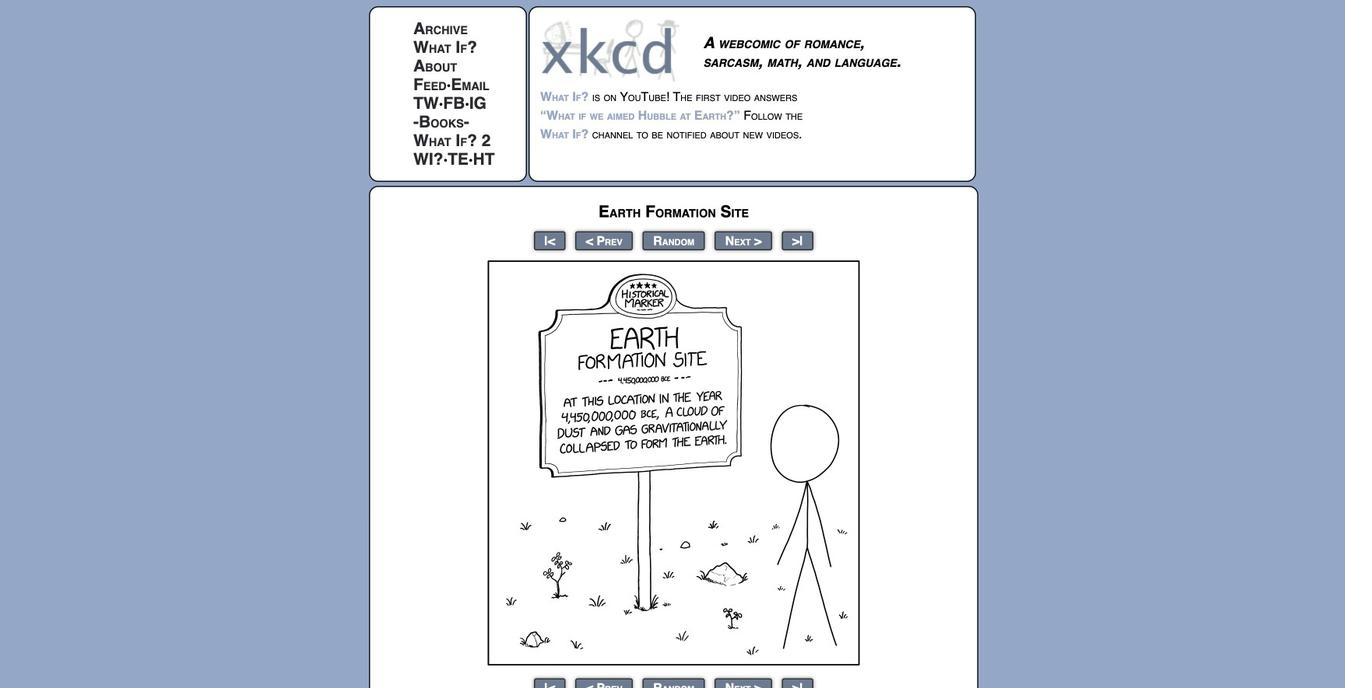Task type: describe. For each thing, give the bounding box(es) containing it.
xkcd.com logo image
[[540, 18, 684, 83]]



Task type: locate. For each thing, give the bounding box(es) containing it.
earth formation site image
[[488, 261, 860, 666]]



Task type: vqa. For each thing, say whether or not it's contained in the screenshot.
Selected Comics image
no



